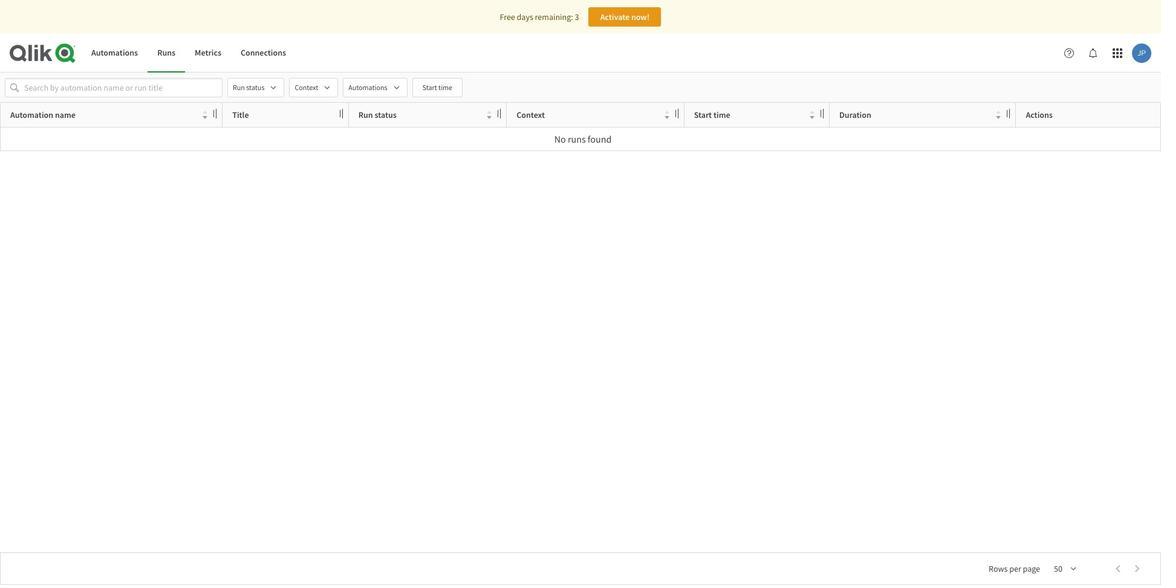 Task type: locate. For each thing, give the bounding box(es) containing it.
context inside popup button
[[295, 83, 318, 92]]

0 horizontal spatial run
[[233, 83, 245, 92]]

start
[[422, 83, 437, 92], [694, 109, 712, 120]]

0 horizontal spatial context
[[295, 83, 318, 92]]

0 vertical spatial start
[[422, 83, 437, 92]]

1 horizontal spatial start
[[694, 109, 712, 120]]

1 vertical spatial start
[[694, 109, 712, 120]]

metrics
[[195, 47, 221, 58]]

0 vertical spatial time
[[439, 83, 452, 92]]

status
[[246, 83, 265, 92], [375, 109, 397, 120]]

run status
[[233, 83, 265, 92], [359, 109, 397, 120]]

automations inside automations popup button
[[348, 83, 387, 92]]

start time
[[422, 83, 452, 92], [694, 109, 730, 120]]

automations inside automations button
[[91, 47, 138, 58]]

1 vertical spatial start time
[[694, 109, 730, 120]]

run status inside dropdown button
[[233, 83, 265, 92]]

0 horizontal spatial time
[[439, 83, 452, 92]]

per
[[1009, 564, 1021, 575]]

0 horizontal spatial status
[[246, 83, 265, 92]]

1 vertical spatial time
[[714, 109, 730, 120]]

1 vertical spatial automations
[[348, 83, 387, 92]]

runs
[[568, 133, 586, 145]]

0 vertical spatial context
[[295, 83, 318, 92]]

free days remaining: 3
[[500, 11, 579, 22]]

activate now! link
[[589, 7, 661, 27]]

0 vertical spatial start time
[[422, 83, 452, 92]]

runs
[[157, 47, 175, 58]]

0 vertical spatial automations
[[91, 47, 138, 58]]

0 vertical spatial run status
[[233, 83, 265, 92]]

run up title
[[233, 83, 245, 92]]

automations up search by automation name or run title text field
[[91, 47, 138, 58]]

0 vertical spatial status
[[246, 83, 265, 92]]

1 horizontal spatial run
[[359, 109, 373, 120]]

status down automations popup button
[[375, 109, 397, 120]]

title
[[232, 109, 249, 120]]

0 vertical spatial run
[[233, 83, 245, 92]]

automations right context popup button
[[348, 83, 387, 92]]

start inside button
[[422, 83, 437, 92]]

context
[[295, 83, 318, 92], [517, 109, 545, 120]]

run inside dropdown button
[[233, 83, 245, 92]]

automation
[[10, 109, 53, 120]]

context button
[[289, 78, 338, 97]]

run down automations popup button
[[359, 109, 373, 120]]

0 horizontal spatial start time
[[422, 83, 452, 92]]

1 vertical spatial run status
[[359, 109, 397, 120]]

1 horizontal spatial automations
[[348, 83, 387, 92]]

run status down automations popup button
[[359, 109, 397, 120]]

status up title
[[246, 83, 265, 92]]

duration
[[839, 109, 871, 120]]

1 horizontal spatial status
[[375, 109, 397, 120]]

0 horizontal spatial run status
[[233, 83, 265, 92]]

3
[[575, 11, 579, 22]]

run status up title
[[233, 83, 265, 92]]

no runs found
[[554, 133, 612, 145]]

1 horizontal spatial start time
[[694, 109, 730, 120]]

0 horizontal spatial automations
[[91, 47, 138, 58]]

tab list
[[82, 34, 296, 73]]

0 horizontal spatial start
[[422, 83, 437, 92]]

run
[[233, 83, 245, 92], [359, 109, 373, 120]]

actions
[[1026, 109, 1053, 120]]

1 vertical spatial context
[[517, 109, 545, 120]]

automations
[[91, 47, 138, 58], [348, 83, 387, 92]]

time
[[439, 83, 452, 92], [714, 109, 730, 120]]



Task type: describe. For each thing, give the bounding box(es) containing it.
james peterson image
[[1132, 44, 1151, 63]]

1 horizontal spatial time
[[714, 109, 730, 120]]

no
[[554, 133, 566, 145]]

page
[[1023, 564, 1040, 575]]

connections
[[241, 47, 286, 58]]

now!
[[631, 11, 650, 22]]

name
[[55, 109, 76, 120]]

days
[[517, 11, 533, 22]]

automations button
[[343, 78, 407, 97]]

runs button
[[148, 34, 185, 73]]

rows
[[989, 564, 1008, 575]]

status inside dropdown button
[[246, 83, 265, 92]]

remaining:
[[535, 11, 573, 22]]

1 horizontal spatial run status
[[359, 109, 397, 120]]

1 vertical spatial status
[[375, 109, 397, 120]]

1 vertical spatial run
[[359, 109, 373, 120]]

automations button
[[82, 34, 148, 73]]

automation name
[[10, 109, 76, 120]]

run status button
[[227, 78, 284, 97]]

found
[[588, 133, 612, 145]]

rows per page
[[989, 564, 1040, 575]]

free
[[500, 11, 515, 22]]

activate
[[600, 11, 630, 22]]

activate now!
[[600, 11, 650, 22]]

metrics button
[[185, 34, 231, 73]]

1 horizontal spatial context
[[517, 109, 545, 120]]

time inside button
[[439, 83, 452, 92]]

start time button
[[412, 78, 463, 97]]

tab list containing automations
[[82, 34, 296, 73]]

connections button
[[231, 34, 296, 73]]

start time inside start time button
[[422, 83, 452, 92]]

Search by automation name or run title text field
[[24, 78, 203, 97]]



Task type: vqa. For each thing, say whether or not it's contained in the screenshot.
Automations to the right
yes



